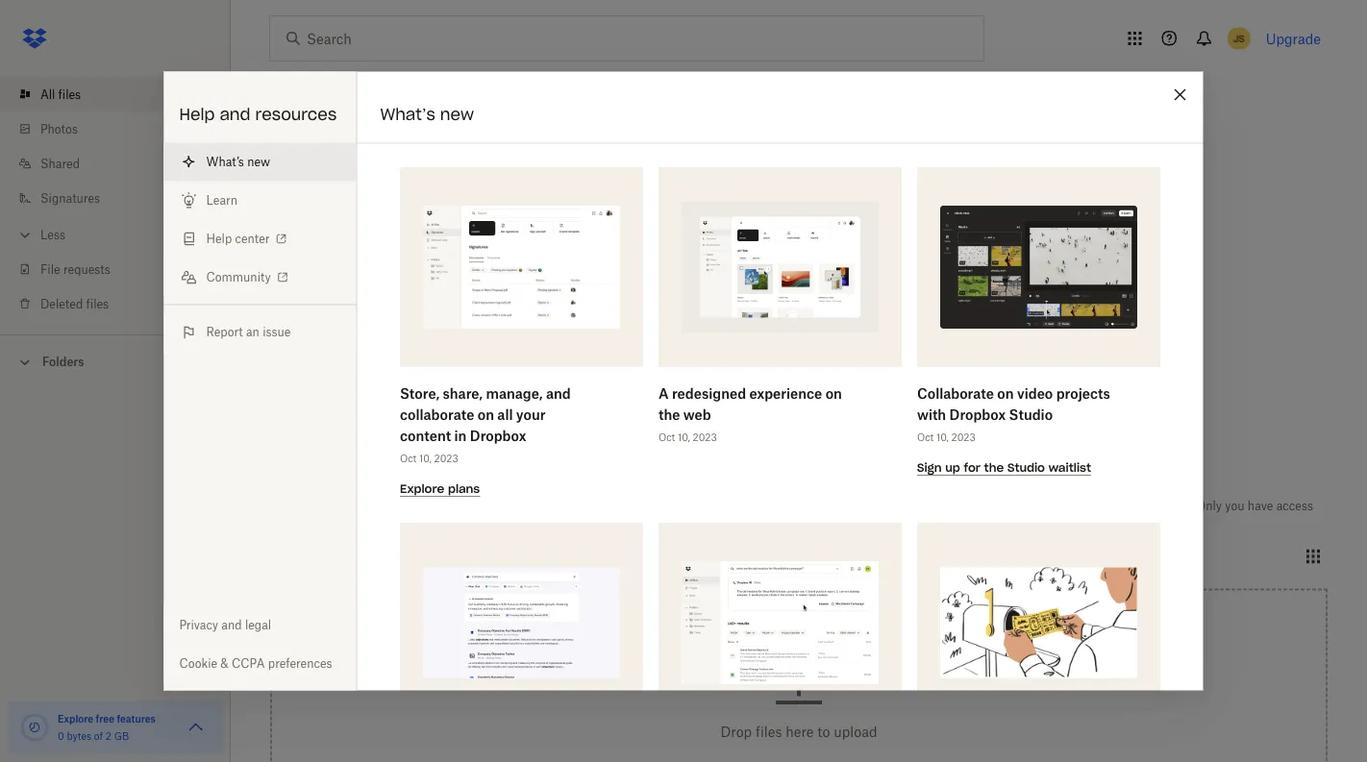 Task type: vqa. For each thing, say whether or not it's contained in the screenshot.
the bottom the date
no



Task type: describe. For each thing, give the bounding box(es) containing it.
share
[[915, 389, 948, 404]]

manage,
[[485, 385, 542, 401]]

access
[[1276, 499, 1313, 513]]

a redesigned experience on the web oct 10, 2023
[[658, 385, 842, 443]]

to for drop files here to upload
[[817, 724, 830, 741]]

resources
[[255, 105, 337, 125]]

files inside install on desktop to work on files offline and stay synced.
[[763, 389, 785, 404]]

collaborate on video projects with dropbox studio oct 10, 2023
[[917, 385, 1110, 443]]

10, inside a redesigned experience on the web oct 10, 2023
[[677, 431, 690, 443]]

dropbox inside collaborate on video projects with dropbox studio oct 10, 2023
[[949, 406, 1005, 422]]

center
[[235, 232, 270, 246]]

all
[[497, 406, 512, 422]]

2023 inside store, share, manage, and collaborate on all your content in dropbox oct 10, 2023
[[434, 452, 458, 464]]

starred
[[367, 549, 408, 564]]

someone looking at a paper coupon image
[[940, 567, 1137, 678]]

files for share files with anyone and control edit or view access.
[[951, 389, 973, 404]]

deleted files link
[[15, 286, 231, 321]]

the all files section of dropbox image
[[681, 201, 878, 332]]

cookie & ccpa preferences
[[179, 657, 332, 671]]

file requests link
[[15, 252, 231, 286]]

oct inside store, share, manage, and collaborate on all your content in dropbox oct 10, 2023
[[399, 452, 416, 464]]

collaborate
[[399, 406, 474, 422]]

started
[[296, 176, 342, 193]]

content
[[399, 427, 451, 443]]

help center
[[206, 232, 270, 246]]

the inside a redesigned experience on the web oct 10, 2023
[[658, 406, 680, 422]]

help for help center
[[206, 232, 232, 246]]

learn link
[[164, 181, 356, 220]]

and left folders
[[356, 389, 377, 404]]

quota usage element
[[19, 712, 50, 743]]

features
[[117, 713, 156, 725]]

share files with anyone and control edit or view access.
[[915, 389, 1174, 423]]

0 vertical spatial what's new
[[380, 105, 474, 125]]

1 horizontal spatial what's
[[380, 105, 435, 125]]

cookie
[[179, 657, 217, 671]]

explore plans
[[399, 481, 480, 496]]

explore for explore plans
[[399, 481, 444, 496]]

1 horizontal spatial the
[[984, 460, 1003, 475]]

on right work
[[746, 389, 760, 404]]

share, inside upload files and folders to edit, share, sign, and more.
[[461, 389, 494, 404]]

share, inside store, share, manage, and collaborate on all your content in dropbox oct 10, 2023
[[442, 385, 482, 401]]

what's new inside what's new button
[[206, 155, 270, 169]]

dropbox ai helps users search for files in their folders image
[[681, 561, 878, 684]]

waitlist
[[1048, 460, 1091, 475]]

oct inside a redesigned experience on the web oct 10, 2023
[[658, 431, 675, 443]]

on inside a redesigned experience on the web oct 10, 2023
[[825, 385, 842, 401]]

signatures link
[[15, 181, 231, 215]]

edit
[[1111, 389, 1132, 404]]

you
[[1225, 499, 1245, 513]]

desktop
[[655, 389, 699, 404]]

for
[[963, 460, 980, 475]]

have
[[1248, 499, 1273, 513]]

files for all files
[[58, 87, 81, 101]]

access.
[[915, 409, 955, 423]]

the entry point screen of dropbox sign image
[[423, 205, 620, 328]]

privacy
[[179, 618, 218, 633]]

deleted
[[40, 297, 83, 311]]

all files list item
[[0, 77, 231, 112]]

help center link
[[164, 220, 356, 258]]

2023 inside a redesigned experience on the web oct 10, 2023
[[692, 431, 716, 443]]

with for started
[[346, 176, 374, 193]]

upload
[[288, 389, 328, 404]]

starred button
[[352, 541, 424, 572]]

anyone
[[1004, 389, 1043, 404]]

free
[[96, 713, 114, 725]]

upload files and folders to edit, share, sign, and more.
[[288, 389, 546, 423]]

10, inside collaborate on video projects with dropbox studio oct 10, 2023
[[936, 431, 948, 443]]

synced.
[[628, 409, 669, 423]]

install on desktop to work on files offline and stay synced.
[[602, 389, 846, 423]]

legal
[[245, 618, 271, 633]]

only
[[1196, 499, 1222, 513]]

or
[[1135, 389, 1146, 404]]

issue
[[263, 325, 291, 339]]

to for install on desktop to work on files offline and stay synced.
[[702, 389, 713, 404]]

control
[[1070, 389, 1108, 404]]

photos link
[[15, 112, 231, 146]]

2
[[106, 730, 111, 742]]

and inside store, share, manage, and collaborate on all your content in dropbox oct 10, 2023
[[545, 385, 570, 401]]

privacy and legal
[[179, 618, 271, 633]]

dropbox image
[[15, 19, 54, 58]]

new inside button
[[247, 155, 270, 169]]

on left a
[[639, 389, 652, 404]]

store, share, manage, and collaborate on all your content in dropbox oct 10, 2023
[[399, 385, 570, 464]]

2023 inside collaborate on video projects with dropbox studio oct 10, 2023
[[951, 431, 975, 443]]

here
[[786, 724, 814, 741]]

and inside install on desktop to work on files offline and stay synced.
[[826, 389, 846, 404]]

explore plans link
[[399, 479, 480, 497]]

upgrade
[[1266, 30, 1321, 47]]

shared link
[[15, 146, 231, 181]]

redesigned
[[671, 385, 746, 401]]

preferences
[[268, 657, 332, 671]]

gb
[[114, 730, 129, 742]]

bytes
[[67, 730, 91, 742]]

photos
[[40, 122, 78, 136]]

and up what's new button
[[220, 105, 250, 125]]

10, inside store, share, manage, and collaborate on all your content in dropbox oct 10, 2023
[[419, 452, 431, 464]]



Task type: locate. For each thing, give the bounding box(es) containing it.
files
[[58, 87, 81, 101], [86, 297, 109, 311], [331, 389, 353, 404], [763, 389, 785, 404], [951, 389, 973, 404], [756, 724, 782, 741]]

0 vertical spatial the
[[658, 406, 680, 422]]

2 vertical spatial dropbox
[[469, 427, 526, 443]]

0 horizontal spatial to
[[420, 389, 431, 404]]

all files link
[[15, 77, 231, 112]]

ccpa
[[232, 657, 265, 671]]

0 horizontal spatial dropbox
[[377, 176, 432, 193]]

1 vertical spatial new
[[247, 155, 270, 169]]

1 vertical spatial studio
[[1007, 460, 1045, 475]]

to inside upload files and folders to edit, share, sign, and more.
[[420, 389, 431, 404]]

oct down content
[[399, 452, 416, 464]]

help
[[179, 105, 215, 125], [206, 232, 232, 246]]

0 horizontal spatial 10,
[[419, 452, 431, 464]]

0 horizontal spatial 2023
[[434, 452, 458, 464]]

studio down anyone
[[1009, 406, 1052, 422]]

studio inside collaborate on video projects with dropbox studio oct 10, 2023
[[1009, 406, 1052, 422]]

and left control at bottom right
[[1046, 389, 1066, 404]]

files inside upload files and folders to edit, share, sign, and more.
[[331, 389, 353, 404]]

2 horizontal spatial oct
[[917, 431, 933, 443]]

2 horizontal spatial 10,
[[936, 431, 948, 443]]

sign
[[917, 460, 941, 475]]

requests
[[63, 262, 110, 276]]

with for files
[[976, 389, 1000, 404]]

and up your
[[526, 389, 546, 404]]

up
[[945, 460, 960, 475]]

0 vertical spatial what's
[[380, 105, 435, 125]]

files left offline
[[763, 389, 785, 404]]

1 horizontal spatial with
[[917, 406, 946, 422]]

list
[[0, 65, 231, 335]]

cookie & ccpa preferences button
[[164, 645, 356, 683]]

0 vertical spatial dropbox
[[377, 176, 432, 193]]

2023
[[692, 431, 716, 443], [951, 431, 975, 443], [434, 452, 458, 464]]

community
[[206, 270, 271, 285]]

what's inside button
[[206, 155, 244, 169]]

1 vertical spatial dropbox
[[949, 406, 1005, 422]]

get
[[269, 176, 293, 193]]

explore free features 0 bytes of 2 gb
[[58, 713, 156, 742]]

what's
[[380, 105, 435, 125], [206, 155, 244, 169]]

in
[[454, 427, 466, 443]]

help and resources dialog
[[164, 72, 1203, 762]]

help inside help center link
[[206, 232, 232, 246]]

help up what's new button
[[179, 105, 215, 125]]

learn
[[206, 193, 237, 208]]

share,
[[442, 385, 482, 401], [461, 389, 494, 404]]

1 horizontal spatial 2023
[[692, 431, 716, 443]]

with
[[346, 176, 374, 193], [976, 389, 1000, 404], [917, 406, 946, 422]]

with inside share files with anyone and control edit or view access.
[[976, 389, 1000, 404]]

files inside list item
[[58, 87, 81, 101]]

of
[[94, 730, 103, 742]]

on inside store, share, manage, and collaborate on all your content in dropbox oct 10, 2023
[[477, 406, 494, 422]]

with down share
[[917, 406, 946, 422]]

on left video
[[997, 385, 1013, 401]]

projects
[[1056, 385, 1110, 401]]

and left the legal at the left of the page
[[221, 618, 242, 633]]

dropbox down all
[[469, 427, 526, 443]]

1 horizontal spatial what's new
[[380, 105, 474, 125]]

work
[[716, 389, 743, 404]]

dash answer screen image
[[423, 567, 620, 678]]

help left center
[[206, 232, 232, 246]]

explore inside explore plans link
[[399, 481, 444, 496]]

files for deleted files
[[86, 297, 109, 311]]

1 horizontal spatial new
[[440, 105, 474, 125]]

2023 up for
[[951, 431, 975, 443]]

on left all
[[477, 406, 494, 422]]

&
[[221, 657, 229, 671]]

share, up collaborate
[[442, 385, 482, 401]]

10, down "access."
[[936, 431, 948, 443]]

2 vertical spatial with
[[917, 406, 946, 422]]

store,
[[399, 385, 439, 401]]

less
[[40, 227, 65, 242]]

0 horizontal spatial new
[[247, 155, 270, 169]]

to inside install on desktop to work on files offline and stay synced.
[[702, 389, 713, 404]]

0 vertical spatial new
[[440, 105, 474, 125]]

file requests
[[40, 262, 110, 276]]

help and resources
[[179, 105, 337, 125]]

what's up get started with dropbox
[[380, 105, 435, 125]]

0 horizontal spatial explore
[[58, 713, 93, 725]]

community link
[[164, 258, 356, 297]]

dropbox right started
[[377, 176, 432, 193]]

files for drop files here to upload
[[756, 724, 782, 741]]

on
[[825, 385, 842, 401], [997, 385, 1013, 401], [639, 389, 652, 404], [746, 389, 760, 404], [477, 406, 494, 422]]

studio
[[1009, 406, 1052, 422], [1007, 460, 1045, 475]]

1 vertical spatial the
[[984, 460, 1003, 475]]

what's new
[[380, 105, 474, 125], [206, 155, 270, 169]]

less image
[[15, 225, 35, 245]]

to
[[420, 389, 431, 404], [702, 389, 713, 404], [817, 724, 830, 741]]

files right all
[[58, 87, 81, 101]]

plans
[[447, 481, 480, 496]]

on inside collaborate on video projects with dropbox studio oct 10, 2023
[[997, 385, 1013, 401]]

and right manage,
[[545, 385, 570, 401]]

files inside share files with anyone and control edit or view access.
[[951, 389, 973, 404]]

0 vertical spatial explore
[[399, 481, 444, 496]]

oct down synced.
[[658, 431, 675, 443]]

0 horizontal spatial the
[[658, 406, 680, 422]]

explore inside explore free features 0 bytes of 2 gb
[[58, 713, 93, 725]]

signatures
[[40, 191, 100, 205]]

web
[[683, 406, 711, 422]]

drop files here to upload
[[721, 724, 877, 741]]

dropbox inside store, share, manage, and collaborate on all your content in dropbox oct 10, 2023
[[469, 427, 526, 443]]

folders
[[42, 355, 84, 369]]

1 horizontal spatial to
[[702, 389, 713, 404]]

1 horizontal spatial 10,
[[677, 431, 690, 443]]

report an issue link
[[164, 313, 356, 351]]

and right offline
[[826, 389, 846, 404]]

0 horizontal spatial with
[[346, 176, 374, 193]]

more.
[[288, 409, 319, 423]]

an
[[246, 325, 259, 339]]

install
[[602, 389, 636, 404]]

get started with dropbox
[[269, 176, 432, 193]]

files right share
[[951, 389, 973, 404]]

privacy and legal link
[[164, 606, 356, 645]]

on right offline
[[825, 385, 842, 401]]

view
[[1149, 389, 1174, 404]]

with dropbox studio, users can collaborate on video projects image
[[940, 205, 1137, 328]]

dropbox down the collaborate
[[949, 406, 1005, 422]]

offline
[[789, 389, 823, 404]]

sign up for the studio waitlist
[[917, 460, 1091, 475]]

a
[[658, 385, 668, 401]]

list containing all files
[[0, 65, 231, 335]]

0 horizontal spatial what's new
[[206, 155, 270, 169]]

drop
[[721, 724, 752, 741]]

explore up bytes
[[58, 713, 93, 725]]

files right upload
[[331, 389, 353, 404]]

1 vertical spatial with
[[976, 389, 1000, 404]]

1 horizontal spatial explore
[[399, 481, 444, 496]]

1 vertical spatial help
[[206, 232, 232, 246]]

with right started
[[346, 176, 374, 193]]

report an issue
[[206, 325, 291, 339]]

2 horizontal spatial with
[[976, 389, 1000, 404]]

share, right edit,
[[461, 389, 494, 404]]

files left here
[[756, 724, 782, 741]]

0 horizontal spatial what's
[[206, 155, 244, 169]]

and inside share files with anyone and control edit or view access.
[[1046, 389, 1066, 404]]

oct down "access."
[[917, 431, 933, 443]]

your
[[516, 406, 545, 422]]

to up web
[[702, 389, 713, 404]]

explore left the plans
[[399, 481, 444, 496]]

folders
[[380, 389, 417, 404]]

0 vertical spatial with
[[346, 176, 374, 193]]

what's new button
[[164, 143, 356, 181]]

stay
[[602, 409, 625, 423]]

collaborate
[[917, 385, 994, 401]]

10, down content
[[419, 452, 431, 464]]

shared
[[40, 156, 80, 171]]

file
[[40, 262, 60, 276]]

sign up for the studio waitlist link
[[917, 458, 1091, 475]]

1 horizontal spatial dropbox
[[469, 427, 526, 443]]

2 horizontal spatial dropbox
[[949, 406, 1005, 422]]

report
[[206, 325, 243, 339]]

studio left "waitlist" at right bottom
[[1007, 460, 1045, 475]]

1 vertical spatial what's new
[[206, 155, 270, 169]]

all
[[40, 87, 55, 101]]

experience
[[749, 385, 822, 401]]

files for upload files and folders to edit, share, sign, and more.
[[331, 389, 353, 404]]

2023 down web
[[692, 431, 716, 443]]

files right 'deleted'
[[86, 297, 109, 311]]

with left anyone
[[976, 389, 1000, 404]]

10,
[[677, 431, 690, 443], [936, 431, 948, 443], [419, 452, 431, 464]]

only you have access
[[1196, 499, 1313, 513]]

all files
[[40, 87, 81, 101]]

2023 down in
[[434, 452, 458, 464]]

edit,
[[434, 389, 458, 404]]

explore for explore free features 0 bytes of 2 gb
[[58, 713, 93, 725]]

sign,
[[497, 389, 523, 404]]

to right here
[[817, 724, 830, 741]]

10, down web
[[677, 431, 690, 443]]

the
[[658, 406, 680, 422], [984, 460, 1003, 475]]

to up collaborate
[[420, 389, 431, 404]]

help for help and resources
[[179, 105, 215, 125]]

0 horizontal spatial oct
[[399, 452, 416, 464]]

1 vertical spatial what's
[[206, 155, 244, 169]]

2 horizontal spatial to
[[817, 724, 830, 741]]

the down desktop
[[658, 406, 680, 422]]

with inside collaborate on video projects with dropbox studio oct 10, 2023
[[917, 406, 946, 422]]

the right for
[[984, 460, 1003, 475]]

and
[[220, 105, 250, 125], [545, 385, 570, 401], [356, 389, 377, 404], [526, 389, 546, 404], [826, 389, 846, 404], [1046, 389, 1066, 404], [221, 618, 242, 633]]

0 vertical spatial studio
[[1009, 406, 1052, 422]]

1 vertical spatial explore
[[58, 713, 93, 725]]

what's up learn
[[206, 155, 244, 169]]

0 vertical spatial help
[[179, 105, 215, 125]]

2 horizontal spatial 2023
[[951, 431, 975, 443]]

1 horizontal spatial oct
[[658, 431, 675, 443]]

oct inside collaborate on video projects with dropbox studio oct 10, 2023
[[917, 431, 933, 443]]

oct
[[658, 431, 675, 443], [917, 431, 933, 443], [399, 452, 416, 464]]



